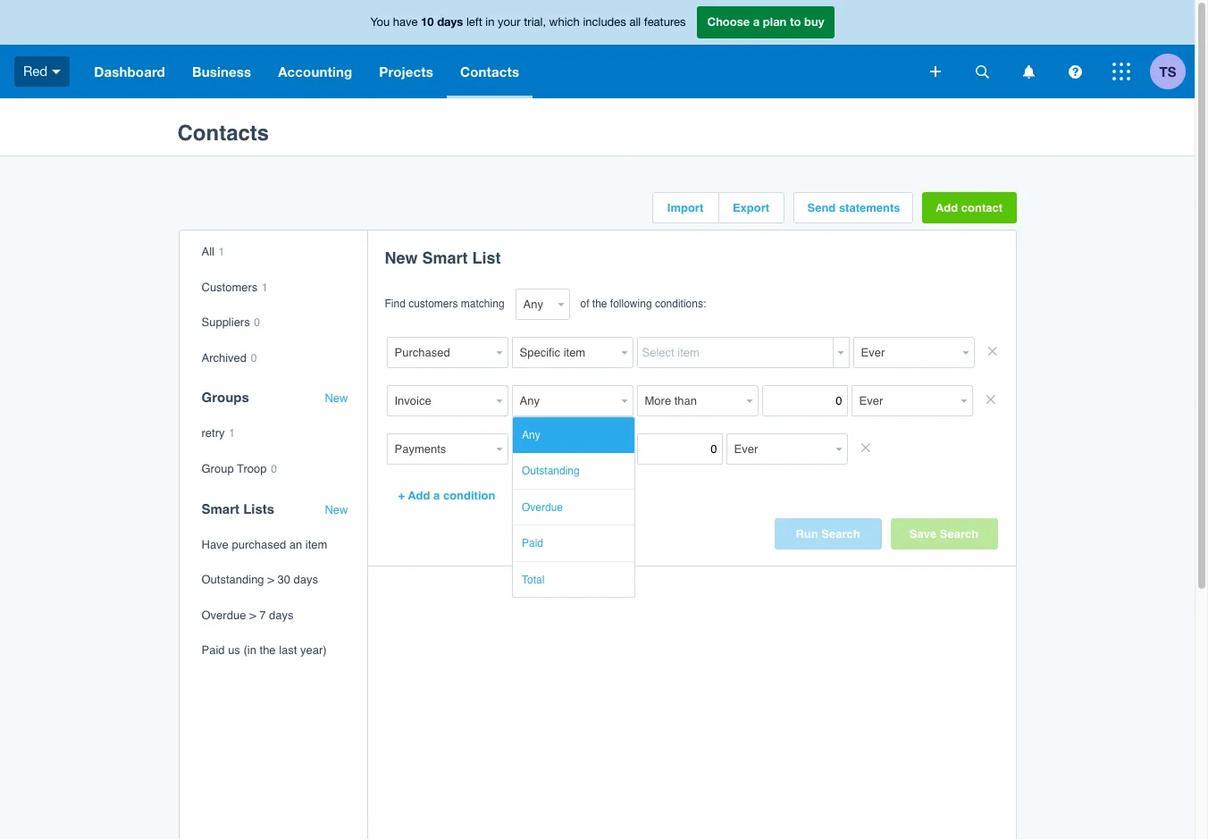 Task type: describe. For each thing, give the bounding box(es) containing it.
choose
[[707, 15, 750, 29]]

plan
[[763, 15, 787, 29]]

ts button
[[1150, 45, 1195, 98]]

run
[[796, 527, 818, 541]]

purchased
[[232, 538, 286, 551]]

1 vertical spatial the
[[260, 644, 276, 657]]

new link for smart lists
[[325, 503, 348, 517]]

last
[[279, 644, 297, 657]]

find customers matching
[[385, 298, 505, 310]]

have purchased an item
[[202, 538, 328, 551]]

of
[[581, 298, 589, 310]]

0 vertical spatial a
[[753, 15, 760, 29]]

overdue > 7 days
[[202, 608, 294, 622]]

item
[[306, 538, 328, 551]]

customers
[[202, 280, 258, 294]]

an
[[289, 538, 302, 551]]

red
[[23, 63, 48, 78]]

1 for all
[[262, 281, 268, 294]]

retry 1
[[202, 427, 235, 440]]

in
[[486, 15, 495, 29]]

dashboard
[[94, 63, 165, 80]]

paid us (in the last year)
[[202, 644, 327, 657]]

0 vertical spatial add
[[936, 201, 958, 215]]

run search button
[[774, 518, 882, 550]]

retry
[[202, 427, 225, 440]]

days for 10
[[437, 15, 463, 29]]

+ add a condition
[[398, 489, 496, 502]]

7
[[259, 608, 266, 622]]

you
[[370, 15, 390, 29]]

any
[[522, 429, 540, 442]]

overdue for overdue
[[522, 501, 563, 514]]

trial,
[[524, 15, 546, 29]]

statements
[[839, 201, 901, 215]]

send
[[808, 201, 836, 215]]

find
[[385, 298, 406, 310]]

of the following conditions:
[[581, 298, 706, 310]]

+
[[398, 489, 405, 502]]

new for new link related to groups
[[325, 392, 348, 405]]

customers 1
[[202, 280, 268, 294]]

1 vertical spatial add
[[408, 489, 430, 502]]

group troop 0
[[202, 462, 277, 475]]

Select item text field
[[637, 337, 833, 368]]

import
[[667, 201, 704, 215]]

outstanding for outstanding > 30 days
[[202, 573, 264, 586]]

banner containing ts
[[0, 0, 1195, 98]]

condition
[[443, 489, 496, 502]]

(in
[[244, 644, 256, 657]]

10
[[421, 15, 434, 29]]

a inside + add a condition button
[[434, 489, 440, 502]]

run search
[[796, 527, 860, 541]]

you have 10 days left in your trial, which includes all features
[[370, 15, 686, 29]]

projects
[[379, 63, 433, 80]]

add contact
[[936, 201, 1003, 215]]

red button
[[0, 45, 81, 98]]

groups
[[202, 390, 249, 405]]

smart lists
[[202, 501, 275, 516]]

all 1
[[202, 245, 225, 258]]

2 horizontal spatial svg image
[[1069, 65, 1082, 78]]

us
[[228, 644, 240, 657]]

have
[[202, 538, 229, 551]]

1 inside all 1
[[219, 246, 225, 258]]

business
[[192, 63, 251, 80]]

suppliers
[[202, 316, 250, 329]]

search for save search
[[940, 527, 979, 541]]

list
[[472, 248, 501, 267]]

export button
[[719, 193, 783, 223]]

search for run search
[[822, 527, 860, 541]]

paid for paid
[[522, 537, 543, 550]]

customers
[[409, 298, 458, 310]]

contact
[[962, 201, 1003, 215]]

archived
[[202, 351, 247, 364]]

archived 0
[[202, 351, 257, 364]]

0 for archived
[[251, 352, 257, 364]]

1 vertical spatial smart
[[202, 501, 240, 516]]

projects button
[[366, 45, 447, 98]]

contacts button
[[447, 45, 533, 98]]

outstanding for outstanding
[[522, 465, 580, 478]]

save
[[910, 527, 937, 541]]

0 horizontal spatial svg image
[[976, 65, 989, 78]]



Task type: locate. For each thing, give the bounding box(es) containing it.
All text field
[[515, 289, 554, 320]]

0 horizontal spatial outstanding
[[202, 573, 264, 586]]

1 horizontal spatial add
[[936, 201, 958, 215]]

new link
[[325, 392, 348, 406], [325, 503, 348, 517]]

None text field
[[853, 337, 959, 368], [387, 385, 492, 417], [762, 385, 848, 417], [387, 433, 492, 465], [637, 433, 723, 465], [726, 433, 832, 465], [853, 337, 959, 368], [387, 385, 492, 417], [762, 385, 848, 417], [387, 433, 492, 465], [637, 433, 723, 465], [726, 433, 832, 465]]

1 horizontal spatial >
[[267, 573, 274, 586]]

1 horizontal spatial 1
[[229, 428, 235, 440]]

search inside button
[[940, 527, 979, 541]]

days for 7
[[269, 608, 294, 622]]

0 inside group troop 0
[[271, 463, 277, 475]]

1 right retry
[[229, 428, 235, 440]]

1 horizontal spatial overdue
[[522, 501, 563, 514]]

0 horizontal spatial smart
[[202, 501, 240, 516]]

0 vertical spatial outstanding
[[522, 465, 580, 478]]

overdue up us
[[202, 608, 246, 622]]

1 inside retry 1
[[229, 428, 235, 440]]

+ add a condition button
[[385, 480, 509, 511]]

> for outstanding
[[267, 573, 274, 586]]

0 vertical spatial paid
[[522, 537, 543, 550]]

includes
[[583, 15, 626, 29]]

0 vertical spatial smart
[[422, 248, 468, 267]]

1 horizontal spatial the
[[592, 298, 607, 310]]

outstanding up overdue > 7 days
[[202, 573, 264, 586]]

new smart list
[[385, 248, 501, 267]]

smart up have
[[202, 501, 240, 516]]

outstanding
[[522, 465, 580, 478], [202, 573, 264, 586]]

troop
[[237, 462, 267, 475]]

0 vertical spatial contacts
[[460, 63, 519, 80]]

search right the 'run'
[[822, 527, 860, 541]]

add right +
[[408, 489, 430, 502]]

left
[[466, 15, 482, 29]]

2 horizontal spatial 1
[[262, 281, 268, 294]]

save search button
[[891, 518, 998, 550]]

1 vertical spatial new
[[325, 392, 348, 405]]

ts
[[1160, 63, 1177, 79]]

matching
[[461, 298, 505, 310]]

which
[[549, 15, 580, 29]]

a
[[753, 15, 760, 29], [434, 489, 440, 502]]

new for new link related to smart lists
[[325, 503, 348, 516]]

1 horizontal spatial smart
[[422, 248, 468, 267]]

> left 7
[[249, 608, 256, 622]]

1 vertical spatial a
[[434, 489, 440, 502]]

conditions:
[[655, 298, 706, 310]]

overdue
[[522, 501, 563, 514], [202, 608, 246, 622]]

0 horizontal spatial >
[[249, 608, 256, 622]]

new for new smart list
[[385, 248, 418, 267]]

days right 7
[[269, 608, 294, 622]]

to
[[790, 15, 801, 29]]

the
[[592, 298, 607, 310], [260, 644, 276, 657]]

2 vertical spatial new
[[325, 503, 348, 516]]

search inside button
[[822, 527, 860, 541]]

days for 30
[[294, 573, 318, 586]]

smart left list on the top of page
[[422, 248, 468, 267]]

year)
[[300, 644, 327, 657]]

1 new link from the top
[[325, 392, 348, 406]]

1 horizontal spatial paid
[[522, 537, 543, 550]]

1
[[219, 246, 225, 258], [262, 281, 268, 294], [229, 428, 235, 440]]

all
[[202, 245, 214, 258]]

overdue for overdue > 7 days
[[202, 608, 246, 622]]

0 vertical spatial new link
[[325, 392, 348, 406]]

paid up total
[[522, 537, 543, 550]]

0 inside archived 0
[[251, 352, 257, 364]]

send statements
[[808, 201, 901, 215]]

0 for suppliers
[[254, 317, 260, 329]]

2 vertical spatial 1
[[229, 428, 235, 440]]

business button
[[179, 45, 265, 98]]

smart
[[422, 248, 468, 267], [202, 501, 240, 516]]

import button
[[653, 193, 718, 223]]

days
[[437, 15, 463, 29], [294, 573, 318, 586], [269, 608, 294, 622]]

paid for paid us (in the last year)
[[202, 644, 225, 657]]

1 right all
[[219, 246, 225, 258]]

buy
[[804, 15, 825, 29]]

svg image
[[1069, 65, 1082, 78], [930, 66, 941, 77], [52, 69, 61, 74]]

0 right the troop
[[271, 463, 277, 475]]

1 right customers
[[262, 281, 268, 294]]

> for overdue
[[249, 608, 256, 622]]

1 vertical spatial new link
[[325, 503, 348, 517]]

contacts
[[460, 63, 519, 80], [177, 121, 269, 146]]

0 horizontal spatial svg image
[[52, 69, 61, 74]]

0 horizontal spatial search
[[822, 527, 860, 541]]

add contact button
[[922, 192, 1017, 223]]

your
[[498, 15, 521, 29]]

0 horizontal spatial contacts
[[177, 121, 269, 146]]

0 right archived
[[251, 352, 257, 364]]

0 horizontal spatial paid
[[202, 644, 225, 657]]

send statements button
[[794, 193, 912, 223]]

1 vertical spatial >
[[249, 608, 256, 622]]

0 horizontal spatial a
[[434, 489, 440, 502]]

choose a plan to buy
[[707, 15, 825, 29]]

suppliers 0
[[202, 316, 260, 329]]

have
[[393, 15, 418, 29]]

lists
[[243, 501, 275, 516]]

> left 30 at the bottom
[[267, 573, 274, 586]]

export
[[733, 201, 770, 215]]

save search
[[910, 527, 979, 541]]

days right 10
[[437, 15, 463, 29]]

outstanding down 'any'
[[522, 465, 580, 478]]

outstanding > 30 days
[[202, 573, 318, 586]]

dashboard link
[[81, 45, 179, 98]]

the right of
[[592, 298, 607, 310]]

search
[[822, 527, 860, 541], [940, 527, 979, 541]]

0 horizontal spatial the
[[260, 644, 276, 657]]

1 horizontal spatial svg image
[[930, 66, 941, 77]]

0 horizontal spatial overdue
[[202, 608, 246, 622]]

add left contact
[[936, 201, 958, 215]]

a left the plan
[[753, 15, 760, 29]]

0 horizontal spatial 1
[[219, 246, 225, 258]]

0 vertical spatial days
[[437, 15, 463, 29]]

accounting button
[[265, 45, 366, 98]]

0 vertical spatial overdue
[[522, 501, 563, 514]]

1 vertical spatial contacts
[[177, 121, 269, 146]]

1 vertical spatial days
[[294, 573, 318, 586]]

accounting
[[278, 63, 352, 80]]

days inside banner
[[437, 15, 463, 29]]

0 vertical spatial 0
[[254, 317, 260, 329]]

1 inside customers 1
[[262, 281, 268, 294]]

None text field
[[387, 337, 492, 368], [512, 337, 617, 368], [512, 385, 617, 417], [637, 385, 742, 417], [851, 385, 957, 417], [512, 433, 617, 465], [387, 337, 492, 368], [512, 337, 617, 368], [512, 385, 617, 417], [637, 385, 742, 417], [851, 385, 957, 417], [512, 433, 617, 465]]

0 inside suppliers 0
[[254, 317, 260, 329]]

0 horizontal spatial add
[[408, 489, 430, 502]]

>
[[267, 573, 274, 586], [249, 608, 256, 622]]

1 horizontal spatial search
[[940, 527, 979, 541]]

1 horizontal spatial svg image
[[1023, 65, 1035, 78]]

total
[[522, 573, 545, 586]]

1 for groups
[[229, 428, 235, 440]]

1 vertical spatial outstanding
[[202, 573, 264, 586]]

30
[[277, 573, 290, 586]]

a left condition
[[434, 489, 440, 502]]

new
[[385, 248, 418, 267], [325, 392, 348, 405], [325, 503, 348, 516]]

paid left us
[[202, 644, 225, 657]]

2 search from the left
[[940, 527, 979, 541]]

1 horizontal spatial outstanding
[[522, 465, 580, 478]]

1 vertical spatial paid
[[202, 644, 225, 657]]

2 vertical spatial days
[[269, 608, 294, 622]]

1 horizontal spatial a
[[753, 15, 760, 29]]

days right 30 at the bottom
[[294, 573, 318, 586]]

contacts down in
[[460, 63, 519, 80]]

contacts down business dropdown button on the left
[[177, 121, 269, 146]]

contacts inside popup button
[[460, 63, 519, 80]]

1 vertical spatial overdue
[[202, 608, 246, 622]]

1 horizontal spatial contacts
[[460, 63, 519, 80]]

1 vertical spatial 1
[[262, 281, 268, 294]]

following
[[610, 298, 652, 310]]

banner
[[0, 0, 1195, 98]]

search right save
[[940, 527, 979, 541]]

0 vertical spatial 1
[[219, 246, 225, 258]]

0 vertical spatial new
[[385, 248, 418, 267]]

svg image inside the red popup button
[[52, 69, 61, 74]]

group
[[202, 462, 234, 475]]

0 vertical spatial >
[[267, 573, 274, 586]]

2 new link from the top
[[325, 503, 348, 517]]

2 horizontal spatial svg image
[[1113, 63, 1131, 80]]

0 right suppliers at the top of the page
[[254, 317, 260, 329]]

new link for groups
[[325, 392, 348, 406]]

svg image
[[1113, 63, 1131, 80], [976, 65, 989, 78], [1023, 65, 1035, 78]]

0
[[254, 317, 260, 329], [251, 352, 257, 364], [271, 463, 277, 475]]

the right the (in
[[260, 644, 276, 657]]

add
[[936, 201, 958, 215], [408, 489, 430, 502]]

all
[[630, 15, 641, 29]]

overdue up total
[[522, 501, 563, 514]]

1 search from the left
[[822, 527, 860, 541]]

paid
[[522, 537, 543, 550], [202, 644, 225, 657]]

features
[[644, 15, 686, 29]]

0 vertical spatial the
[[592, 298, 607, 310]]

1 vertical spatial 0
[[251, 352, 257, 364]]

2 vertical spatial 0
[[271, 463, 277, 475]]



Task type: vqa. For each thing, say whether or not it's contained in the screenshot.
Dashboard
yes



